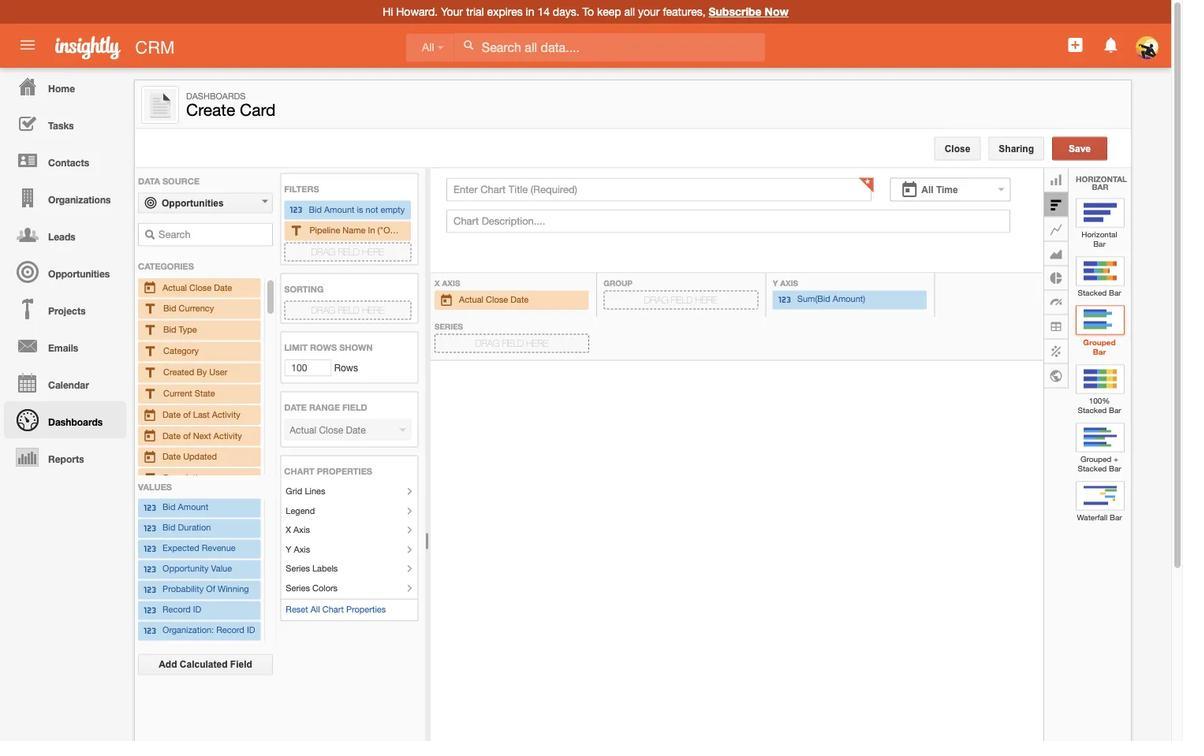 Task type: locate. For each thing, give the bounding box(es) containing it.
0 horizontal spatial all
[[311, 605, 320, 615]]

of inside date of last activity link
[[183, 409, 191, 420]]

source
[[163, 176, 200, 186]]

1 vertical spatial id
[[247, 626, 255, 636]]

date up series drag field here
[[511, 295, 529, 305]]

amount up duration
[[178, 503, 208, 513]]

2 stacked from the top
[[1078, 406, 1107, 415]]

series for drag
[[435, 322, 463, 331]]

2 of from the top
[[183, 430, 191, 441]]

close up currency
[[189, 282, 212, 292]]

y axis up the sum(bid
[[773, 278, 801, 288]]

waterfall bar
[[1077, 513, 1123, 522]]

1 vertical spatial close
[[189, 282, 212, 292]]

bid for bid currency
[[163, 303, 176, 313]]

activity for date of next activity
[[214, 430, 242, 441]]

bid inside 'link'
[[163, 303, 176, 313]]

value
[[211, 564, 232, 574]]

categories
[[138, 261, 194, 271]]

stacked inside grouped + stacked bar
[[1078, 464, 1107, 473]]

1 horizontal spatial dashboards
[[186, 91, 246, 101]]

data source
[[138, 176, 200, 186]]

1 horizontal spatial actual close date link
[[440, 292, 584, 309]]

field inside series drag field here
[[502, 338, 524, 349]]

series drag field here
[[435, 322, 549, 349]]

grouped for +
[[1081, 455, 1112, 464]]

here inside series drag field here
[[527, 338, 549, 349]]

1 vertical spatial x
[[286, 525, 291, 535]]

actual up series drag field here
[[459, 295, 484, 305]]

0 horizontal spatial y
[[286, 544, 292, 555]]

0 horizontal spatial close
[[189, 282, 212, 292]]

1 stacked from the top
[[1078, 288, 1107, 298]]

0 horizontal spatial chart
[[284, 466, 315, 477]]

0 horizontal spatial opportunities link
[[4, 253, 126, 290]]

1 vertical spatial chart
[[323, 605, 344, 615]]

stacked bar
[[1078, 288, 1122, 298]]

actual for categories
[[163, 282, 187, 292]]

bar down +
[[1110, 464, 1122, 473]]

1 vertical spatial series
[[286, 564, 310, 574]]

bid
[[309, 204, 322, 215], [163, 303, 176, 313], [163, 324, 176, 335], [163, 503, 176, 513], [163, 523, 176, 533]]

created by user
[[163, 367, 228, 377]]

0 horizontal spatial dashboards
[[48, 417, 103, 428]]

axis
[[442, 278, 460, 288], [781, 278, 799, 288], [294, 525, 310, 535], [294, 544, 310, 555]]

y axis up 'series labels'
[[286, 544, 310, 555]]

axis up the sum(bid
[[781, 278, 799, 288]]

record down the probability
[[163, 605, 191, 615]]

actual close date link
[[143, 280, 256, 296], [440, 292, 584, 309]]

0 vertical spatial actual close date
[[163, 282, 232, 292]]

bid up expected
[[163, 523, 176, 533]]

properties
[[317, 466, 372, 477], [346, 605, 386, 615]]

record down record id link
[[216, 626, 245, 636]]

0 vertical spatial opportunities
[[162, 198, 224, 208]]

dashboards inside 'navigation'
[[48, 417, 103, 428]]

of
[[183, 409, 191, 420], [183, 430, 191, 441]]

field for group drag field here
[[672, 295, 693, 305]]

0 horizontal spatial opportunities
[[48, 268, 110, 279]]

x
[[435, 278, 440, 288], [286, 525, 291, 535]]

howard.
[[396, 5, 438, 18]]

activity
[[212, 409, 240, 420], [214, 430, 242, 441]]

sharing
[[999, 143, 1035, 154]]

your
[[638, 5, 660, 18]]

1 vertical spatial horizontal
[[1082, 230, 1118, 239]]

grouped left +
[[1081, 455, 1112, 464]]

actual close date inside rows group
[[163, 282, 232, 292]]

0 vertical spatial stacked
[[1078, 288, 1107, 298]]

1 vertical spatial record
[[216, 626, 245, 636]]

y inside 'group'
[[773, 278, 778, 288]]

date up bid currency 'link'
[[214, 282, 232, 292]]

not
[[366, 204, 378, 215]]

activity inside date of last activity link
[[212, 409, 240, 420]]

field
[[338, 247, 360, 257], [672, 295, 693, 305], [338, 305, 360, 316], [502, 338, 524, 349], [343, 402, 367, 413], [230, 660, 252, 670]]

0 vertical spatial actual
[[163, 282, 187, 292]]

actual close date link up currency
[[143, 280, 256, 296]]

dashboards inside dashboards create card
[[186, 91, 246, 101]]

1 vertical spatial activity
[[214, 430, 242, 441]]

2 vertical spatial series
[[286, 583, 310, 593]]

1 vertical spatial stacked
[[1078, 406, 1107, 415]]

date inside 'group'
[[511, 295, 529, 305]]

bar down 100%
[[1110, 406, 1122, 415]]

dashboards right card image
[[186, 91, 246, 101]]

date inside "link"
[[163, 430, 181, 441]]

1 horizontal spatial close
[[486, 295, 508, 305]]

colors
[[312, 583, 338, 593]]

date up 'description'
[[163, 451, 181, 462]]

all for all
[[422, 41, 434, 54]]

0 horizontal spatial amount
[[178, 503, 208, 513]]

activity right next
[[214, 430, 242, 441]]

bid currency
[[163, 303, 214, 313]]

opportunity value
[[163, 564, 232, 574]]

x down legend
[[286, 525, 291, 535]]

legend
[[286, 506, 315, 516]]

bid down values
[[163, 503, 176, 513]]

sum(bid amount) link
[[778, 292, 923, 308]]

y axis
[[773, 278, 801, 288], [286, 544, 310, 555]]

1 vertical spatial actual
[[459, 295, 484, 305]]

trial
[[466, 5, 484, 18]]

reports
[[48, 454, 84, 465]]

0 vertical spatial properties
[[317, 466, 372, 477]]

here inside group drag field here
[[696, 295, 718, 305]]

1 vertical spatial of
[[183, 430, 191, 441]]

0 vertical spatial rows
[[310, 342, 337, 353]]

1 horizontal spatial amount
[[324, 204, 355, 215]]

group containing all time
[[431, 166, 1138, 742]]

all
[[625, 5, 635, 18]]

actual close date inside 'group'
[[459, 295, 529, 305]]

1 vertical spatial properties
[[346, 605, 386, 615]]

1 horizontal spatial opportunities link
[[138, 193, 273, 213]]

1 vertical spatial opportunities
[[48, 268, 110, 279]]

drag field here
[[311, 247, 384, 257], [311, 305, 384, 316]]

updated
[[183, 451, 217, 462]]

0 vertical spatial drag field here
[[311, 247, 384, 257]]

1 horizontal spatial y axis
[[773, 278, 801, 288]]

activity inside date of next activity "link"
[[214, 430, 242, 441]]

actual close date up series drag field here
[[459, 295, 529, 305]]

rows up # number field
[[310, 342, 337, 353]]

calendar link
[[4, 365, 126, 402]]

of for last
[[183, 409, 191, 420]]

axis down legend
[[294, 525, 310, 535]]

1 horizontal spatial y
[[773, 278, 778, 288]]

1 vertical spatial actual close date
[[459, 295, 529, 305]]

1 horizontal spatial x axis
[[435, 278, 460, 288]]

0 vertical spatial close
[[945, 143, 971, 154]]

series
[[435, 322, 463, 331], [286, 564, 310, 574], [286, 583, 310, 593]]

0 vertical spatial y
[[773, 278, 778, 288]]

tasks link
[[4, 105, 126, 142]]

1 vertical spatial drag field here
[[311, 305, 384, 316]]

group
[[431, 166, 1138, 742]]

all down howard.
[[422, 41, 434, 54]]

rows down the shown
[[332, 363, 358, 374]]

bar
[[1093, 182, 1109, 191], [1094, 240, 1106, 249], [1110, 288, 1122, 298], [1093, 347, 1107, 357], [1110, 406, 1122, 415], [1110, 464, 1122, 473], [1110, 513, 1123, 522]]

group
[[604, 278, 633, 288]]

lines
[[305, 486, 325, 497]]

field for series drag field here
[[502, 338, 524, 349]]

grouped + stacked bar
[[1078, 455, 1122, 473]]

amount left is
[[324, 204, 355, 215]]

activity right the last
[[212, 409, 240, 420]]

horizontal bar down save button
[[1076, 174, 1128, 191]]

close inside rows group
[[189, 282, 212, 292]]

0 vertical spatial x
[[435, 278, 440, 288]]

field inside group drag field here
[[672, 295, 693, 305]]

2 horizontal spatial all
[[922, 184, 934, 195]]

grouped for bar
[[1084, 337, 1116, 347]]

0 vertical spatial amount
[[324, 204, 355, 215]]

amount for duration
[[178, 503, 208, 513]]

dashboards up 'reports' link
[[48, 417, 103, 428]]

2 vertical spatial close
[[486, 295, 508, 305]]

opportunity value link
[[143, 562, 256, 578]]

0 vertical spatial of
[[183, 409, 191, 420]]

id down probability of winning link at the bottom left of page
[[193, 605, 202, 615]]

of left the last
[[183, 409, 191, 420]]

1 horizontal spatial record
[[216, 626, 245, 636]]

0 vertical spatial id
[[193, 605, 202, 615]]

organizations
[[48, 194, 111, 205]]

1 horizontal spatial actual
[[459, 295, 484, 305]]

2 horizontal spatial close
[[945, 143, 971, 154]]

0 vertical spatial record
[[163, 605, 191, 615]]

bid up pipeline
[[309, 204, 322, 215]]

chart up grid
[[284, 466, 315, 477]]

1 vertical spatial dashboards
[[48, 417, 103, 428]]

bid amount is not empty
[[309, 204, 405, 215]]

close up all time 'link'
[[945, 143, 971, 154]]

y up 'series labels'
[[286, 544, 292, 555]]

0 vertical spatial horizontal bar
[[1076, 174, 1128, 191]]

1 horizontal spatial all
[[422, 41, 434, 54]]

date up date updated
[[163, 430, 181, 441]]

0 horizontal spatial x
[[286, 525, 291, 535]]

all inside 'link'
[[922, 184, 934, 195]]

stacked down 100%
[[1078, 406, 1107, 415]]

all inside rows group
[[311, 605, 320, 615]]

close for categories
[[189, 282, 212, 292]]

series inside series drag field here
[[435, 322, 463, 331]]

date for date of last activity
[[163, 409, 181, 420]]

features,
[[663, 5, 706, 18]]

1 horizontal spatial x
[[435, 278, 440, 288]]

opportunities link down leads
[[4, 253, 126, 290]]

1 vertical spatial all
[[922, 184, 934, 195]]

actual inside rows group
[[163, 282, 187, 292]]

y up sum(bid amount) 'link'
[[773, 278, 778, 288]]

of inside date of next activity "link"
[[183, 430, 191, 441]]

1 vertical spatial opportunities link
[[4, 253, 126, 290]]

1 vertical spatial y axis
[[286, 544, 310, 555]]

your
[[441, 5, 463, 18]]

close inside button
[[945, 143, 971, 154]]

bar up 100%
[[1093, 347, 1107, 357]]

0 vertical spatial chart
[[284, 466, 315, 477]]

actual close date link for x axis
[[440, 292, 584, 309]]

organization:
[[163, 626, 214, 636]]

actual close date link up series drag field here
[[440, 292, 584, 309]]

drag
[[311, 247, 336, 257], [645, 295, 669, 305], [311, 305, 336, 316], [476, 338, 500, 349]]

close up series drag field here
[[486, 295, 508, 305]]

home
[[48, 83, 75, 94]]

+
[[1114, 455, 1119, 464]]

grouped down stacked bar
[[1084, 337, 1116, 347]]

chart
[[284, 466, 315, 477], [323, 605, 344, 615]]

0 horizontal spatial actual close date link
[[143, 280, 256, 296]]

opportunities inside rows group
[[162, 198, 224, 208]]

0 vertical spatial activity
[[212, 409, 240, 420]]

stacked inside 100% stacked bar
[[1078, 406, 1107, 415]]

bar up stacked bar
[[1094, 240, 1106, 249]]

now
[[765, 5, 789, 18]]

2 vertical spatial all
[[311, 605, 320, 615]]

0 horizontal spatial x axis
[[286, 525, 310, 535]]

actual close date up currency
[[163, 282, 232, 292]]

x axis down legend
[[286, 525, 310, 535]]

next
[[193, 430, 211, 441]]

opportunities down source
[[162, 198, 224, 208]]

horizontal up stacked bar
[[1082, 230, 1118, 239]]

sum(bid amount)
[[798, 294, 866, 304]]

2 vertical spatial stacked
[[1078, 464, 1107, 473]]

1 vertical spatial grouped
[[1081, 455, 1112, 464]]

time
[[937, 184, 959, 195]]

bar inside grouped bar
[[1093, 347, 1107, 357]]

1 vertical spatial y
[[286, 544, 292, 555]]

opportunities up projects link
[[48, 268, 110, 279]]

bar inside 100% stacked bar
[[1110, 406, 1122, 415]]

all left time
[[922, 184, 934, 195]]

1 vertical spatial x axis
[[286, 525, 310, 535]]

all link
[[406, 33, 454, 62]]

navigation
[[0, 68, 126, 476]]

x axis down pipeline")
[[435, 278, 460, 288]]

drag field here down name in the left top of the page
[[311, 247, 384, 257]]

date
[[214, 282, 232, 292], [511, 295, 529, 305], [284, 402, 307, 413], [163, 409, 181, 420], [163, 430, 181, 441], [163, 451, 181, 462]]

date updated
[[163, 451, 217, 462]]

subscribe now link
[[709, 5, 789, 18]]

1 horizontal spatial actual close date
[[459, 295, 529, 305]]

Enter Chart Title (Required) text field
[[447, 178, 872, 202]]

stacked
[[1078, 288, 1107, 298], [1078, 406, 1107, 415], [1078, 464, 1107, 473]]

chart down colors
[[323, 605, 344, 615]]

actual close date link for categories
[[143, 280, 256, 296]]

0 horizontal spatial actual
[[163, 282, 187, 292]]

date updated link
[[143, 449, 256, 465]]

0 horizontal spatial actual close date
[[163, 282, 232, 292]]

horizontal bar up stacked bar
[[1082, 230, 1118, 249]]

waterfall
[[1077, 513, 1108, 522]]

date left range
[[284, 402, 307, 413]]

id
[[193, 605, 202, 615], [247, 626, 255, 636]]

stacked up grouped bar
[[1078, 288, 1107, 298]]

bid left type
[[163, 324, 176, 335]]

0 horizontal spatial id
[[193, 605, 202, 615]]

of left next
[[183, 430, 191, 441]]

search image
[[144, 229, 155, 240]]

actual down categories
[[163, 282, 187, 292]]

expected revenue
[[163, 544, 236, 554]]

bid for bid amount is not empty
[[309, 204, 322, 215]]

1 vertical spatial amount
[[178, 503, 208, 513]]

0 vertical spatial y axis
[[773, 278, 801, 288]]

all right reset
[[311, 605, 320, 615]]

rows
[[310, 342, 337, 353], [332, 363, 358, 374]]

date for date range field
[[284, 402, 307, 413]]

horizontal down save button
[[1076, 174, 1128, 183]]

grouped inside grouped + stacked bar
[[1081, 455, 1112, 464]]

bid type
[[163, 324, 197, 335]]

bid currency link
[[143, 301, 256, 317]]

add calculated field link
[[138, 655, 273, 676]]

bid inside "link"
[[163, 324, 176, 335]]

x down pipeline")
[[435, 278, 440, 288]]

0 vertical spatial grouped
[[1084, 337, 1116, 347]]

0 horizontal spatial record
[[163, 605, 191, 615]]

revenue
[[202, 544, 236, 554]]

axis down pipeline")
[[442, 278, 460, 288]]

create
[[186, 100, 235, 120]]

bid up bid type
[[163, 303, 176, 313]]

1 of from the top
[[183, 409, 191, 420]]

amount for name
[[324, 204, 355, 215]]

1 horizontal spatial opportunities
[[162, 198, 224, 208]]

1 vertical spatial horizontal bar
[[1082, 230, 1118, 249]]

1 horizontal spatial id
[[247, 626, 255, 636]]

id down winning
[[247, 626, 255, 636]]

0 vertical spatial dashboards
[[186, 91, 246, 101]]

bar right the waterfall
[[1110, 513, 1123, 522]]

bid inside 'link'
[[163, 523, 176, 533]]

0 vertical spatial series
[[435, 322, 463, 331]]

0 horizontal spatial y axis
[[286, 544, 310, 555]]

stacked up the waterfall
[[1078, 464, 1107, 473]]

actual
[[163, 282, 187, 292], [459, 295, 484, 305]]

bar down save button
[[1093, 182, 1109, 191]]

Search all data.... text field
[[454, 33, 765, 61]]

date down current
[[163, 409, 181, 420]]

3 stacked from the top
[[1078, 464, 1107, 473]]

opportunities link up search text field
[[138, 193, 273, 213]]

0 vertical spatial all
[[422, 41, 434, 54]]

0 vertical spatial x axis
[[435, 278, 460, 288]]

grouped bar
[[1084, 337, 1116, 357]]

drag field here up the shown
[[311, 305, 384, 316]]

id inside organization: record id link
[[247, 626, 255, 636]]

bid for bid duration
[[163, 523, 176, 533]]

save button
[[1053, 137, 1108, 161]]



Task type: vqa. For each thing, say whether or not it's contained in the screenshot.
Android App link in the top left of the page
no



Task type: describe. For each thing, give the bounding box(es) containing it.
range
[[309, 402, 340, 413]]

user
[[209, 367, 228, 377]]

close for x axis
[[486, 295, 508, 305]]

limit
[[284, 342, 308, 353]]

current
[[163, 388, 192, 398]]

bar up grouped bar
[[1110, 288, 1122, 298]]

dashboards create card
[[186, 91, 276, 120]]

navigation containing home
[[0, 68, 126, 476]]

pipeline")
[[432, 225, 469, 236]]

sum(bid
[[798, 294, 831, 304]]

filters
[[284, 184, 319, 194]]

all for all time
[[922, 184, 934, 195]]

date range field
[[284, 402, 367, 413]]

category link
[[143, 343, 256, 360]]

hi
[[383, 5, 393, 18]]

current state
[[163, 388, 215, 398]]

pipeline name in ("opportunity pipeline") link
[[289, 223, 469, 239]]

name
[[343, 225, 366, 236]]

0 vertical spatial opportunities link
[[138, 193, 273, 213]]

all time
[[922, 184, 959, 195]]

dashboards link
[[4, 402, 126, 439]]

description
[[163, 472, 208, 483]]

emails link
[[4, 327, 126, 365]]

white image
[[463, 39, 474, 51]]

x axis inside 'group'
[[435, 278, 460, 288]]

opportunity
[[163, 564, 209, 574]]

date of next activity link
[[143, 428, 256, 444]]

all time link
[[890, 178, 1011, 202]]

dashboards for dashboards
[[48, 417, 103, 428]]

last
[[193, 409, 210, 420]]

empty
[[381, 204, 405, 215]]

record id
[[163, 605, 202, 615]]

grid lines
[[286, 486, 325, 497]]

x inside rows group
[[286, 525, 291, 535]]

is
[[357, 204, 363, 215]]

duration
[[178, 523, 211, 533]]

organizations link
[[4, 179, 126, 216]]

organization: record id link
[[143, 624, 256, 640]]

Chart Description.... text field
[[447, 210, 1011, 233]]

bar inside grouped + stacked bar
[[1110, 464, 1122, 473]]

dashboards for dashboards create card
[[186, 91, 246, 101]]

projects
[[48, 305, 86, 316]]

card image
[[144, 89, 176, 121]]

close button
[[935, 137, 981, 161]]

100% stacked bar
[[1078, 397, 1122, 415]]

in
[[368, 225, 375, 236]]

notifications image
[[1102, 36, 1121, 54]]

0 vertical spatial horizontal
[[1076, 174, 1128, 183]]

probability of winning link
[[143, 583, 256, 599]]

leads link
[[4, 216, 126, 253]]

reset all chart properties link
[[286, 605, 386, 615]]

("opportunity
[[378, 225, 430, 236]]

drag inside group drag field here
[[645, 295, 669, 305]]

of for next
[[183, 430, 191, 441]]

to
[[583, 5, 594, 18]]

bid amount
[[163, 503, 208, 513]]

bid duration
[[163, 523, 211, 533]]

limit rows shown
[[284, 342, 373, 353]]

probability of winning
[[163, 585, 249, 595]]

actual close date for categories
[[163, 282, 232, 292]]

series for colors
[[286, 583, 310, 593]]

probability
[[163, 585, 204, 595]]

shown
[[339, 342, 373, 353]]

grid
[[286, 486, 303, 497]]

bid for bid amount
[[163, 503, 176, 513]]

contacts link
[[4, 142, 126, 179]]

hi howard. your trial expires in 14 days. to keep all your features, subscribe now
[[383, 5, 789, 18]]

drag inside series drag field here
[[476, 338, 500, 349]]

series for labels
[[286, 564, 310, 574]]

record inside organization: record id link
[[216, 626, 245, 636]]

x axis inside rows group
[[286, 525, 310, 535]]

rows group
[[135, 168, 469, 742]]

y axis inside rows group
[[286, 544, 310, 555]]

subscribe
[[709, 5, 762, 18]]

by
[[197, 367, 207, 377]]

date for date updated
[[163, 451, 181, 462]]

field for add calculated field
[[230, 660, 252, 670]]

expires
[[487, 5, 523, 18]]

add calculated field
[[159, 660, 252, 670]]

reports link
[[4, 439, 126, 476]]

state
[[195, 388, 215, 398]]

id inside record id link
[[193, 605, 202, 615]]

calculated
[[180, 660, 228, 670]]

# number field
[[284, 359, 332, 377]]

1 drag field here from the top
[[311, 247, 384, 257]]

field for date range field
[[343, 402, 367, 413]]

bid type link
[[143, 322, 256, 339]]

y inside rows group
[[286, 544, 292, 555]]

actual close date for x axis
[[459, 295, 529, 305]]

contacts
[[48, 157, 89, 168]]

keep
[[597, 5, 621, 18]]

calendar
[[48, 380, 89, 391]]

date for date of next activity
[[163, 430, 181, 441]]

record inside record id link
[[163, 605, 191, 615]]

14
[[538, 5, 550, 18]]

winning
[[218, 585, 249, 595]]

card
[[240, 100, 276, 120]]

add
[[159, 660, 177, 670]]

home link
[[4, 68, 126, 105]]

actual for x axis
[[459, 295, 484, 305]]

in
[[526, 5, 535, 18]]

pipeline name in ("opportunity pipeline")
[[310, 225, 469, 236]]

date of last activity
[[163, 409, 240, 420]]

axis up 'series labels'
[[294, 544, 310, 555]]

created
[[163, 367, 194, 377]]

opportunities inside 'navigation'
[[48, 268, 110, 279]]

crm
[[135, 37, 175, 57]]

2 drag field here from the top
[[311, 305, 384, 316]]

Search text field
[[138, 223, 273, 247]]

description link
[[143, 470, 256, 487]]

date of next activity
[[163, 430, 242, 441]]

activity for date of last activity
[[212, 409, 240, 420]]

amount)
[[833, 294, 866, 304]]

chart properties
[[284, 466, 372, 477]]

bid amount is not empty link
[[289, 202, 406, 218]]

1 vertical spatial rows
[[332, 363, 358, 374]]

of
[[206, 585, 215, 595]]

save
[[1069, 143, 1091, 154]]

expected revenue link
[[143, 542, 256, 558]]

sharing link
[[989, 137, 1045, 161]]

organization: record id
[[163, 626, 255, 636]]

bid duration link
[[143, 521, 256, 537]]

1 horizontal spatial chart
[[323, 605, 344, 615]]

days.
[[553, 5, 580, 18]]

reset all chart properties
[[286, 605, 386, 615]]

bid for bid type
[[163, 324, 176, 335]]



